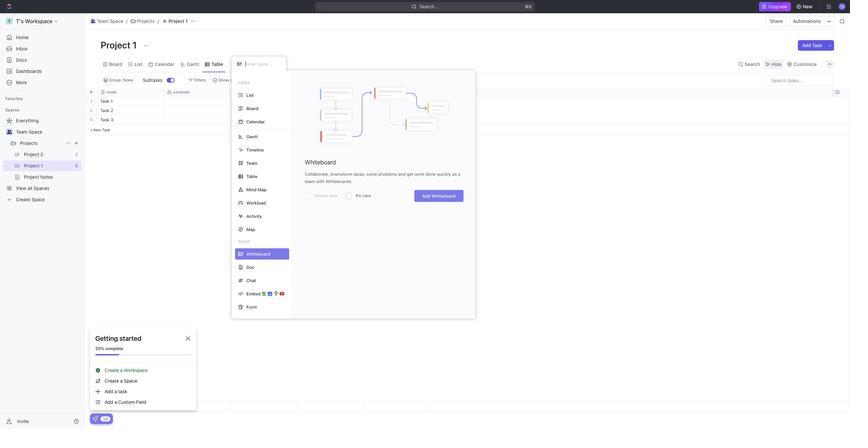 Task type: vqa. For each thing, say whether or not it's contained in the screenshot.
PROJECTS button
no



Task type: locate. For each thing, give the bounding box(es) containing it.
show closed button
[[210, 76, 246, 84]]

0 horizontal spatial table
[[211, 61, 223, 67]]

do
[[241, 109, 247, 113], [241, 118, 247, 122]]

2
[[111, 108, 113, 113], [90, 108, 92, 113]]

0 vertical spatial task
[[812, 43, 822, 48]]

1 horizontal spatial 2
[[111, 108, 113, 113]]

1 horizontal spatial new
[[803, 4, 813, 9]]

gantt left table link at the left top of page
[[187, 61, 199, 67]]

dashboards
[[16, 68, 42, 74]]

1 vertical spatial list
[[246, 92, 254, 98]]

a left task
[[114, 389, 117, 395]]

field
[[136, 400, 146, 405]]

a
[[458, 172, 460, 177], [120, 368, 123, 374], [120, 379, 123, 384], [114, 389, 117, 395], [114, 400, 117, 405]]

1 vertical spatial create
[[105, 379, 119, 384]]

map down activity
[[246, 227, 255, 232]]

to do
[[235, 109, 247, 113], [235, 118, 247, 122]]

/
[[126, 18, 128, 24], [158, 18, 159, 24]]

new down task 3
[[93, 128, 101, 132]]

1 vertical spatial ‎task
[[100, 108, 109, 113]]

2 left ‎task 2
[[90, 108, 92, 113]]

row group
[[85, 97, 98, 136], [98, 97, 430, 136], [833, 97, 850, 136], [833, 401, 850, 412]]

⌘k
[[525, 4, 532, 9]]

0 vertical spatial board
[[109, 61, 122, 67]]

1
[[185, 18, 188, 24], [132, 40, 137, 50], [111, 99, 113, 104], [90, 99, 92, 103]]

1 vertical spatial project 1
[[101, 40, 139, 50]]

to
[[235, 109, 240, 113], [235, 118, 240, 122]]

do for task 3
[[241, 118, 247, 122]]

space right user group image
[[29, 129, 42, 135]]

0 vertical spatial projects
[[137, 18, 155, 24]]

0 vertical spatial whiteboard
[[305, 159, 336, 166]]

1 to from the top
[[235, 109, 240, 113]]

1 / from the left
[[126, 18, 128, 24]]

‎task down ‎task 1
[[100, 108, 109, 113]]

1 vertical spatial set priority image
[[363, 116, 373, 126]]

table inside table link
[[211, 61, 223, 67]]

tree
[[3, 116, 82, 205]]

2 ‎task from the top
[[100, 108, 109, 113]]

whiteboard down the quickly
[[432, 194, 456, 199]]

0 vertical spatial projects link
[[129, 17, 156, 25]]

list inside list link
[[135, 61, 143, 67]]

space down create a workspace
[[124, 379, 137, 384]]

docs
[[16, 57, 27, 63]]

1 vertical spatial calendar
[[246, 119, 265, 124]]

add for add task
[[802, 43, 811, 48]]

projects inside tree
[[20, 140, 37, 146]]

0 horizontal spatial whiteboard
[[305, 159, 336, 166]]

create up add a task
[[105, 379, 119, 384]]

2 to do cell from the top
[[231, 115, 297, 124]]

projects
[[137, 18, 155, 24], [20, 140, 37, 146]]

add for add a task
[[105, 389, 113, 395]]

dashboards link
[[3, 66, 82, 77]]

add left task
[[105, 389, 113, 395]]

new for new task
[[93, 128, 101, 132]]

1 create from the top
[[105, 368, 119, 374]]

1 horizontal spatial team space link
[[89, 17, 125, 25]]

3 down ‎task 2
[[111, 117, 113, 123]]

1 horizontal spatial projects
[[137, 18, 155, 24]]

0 vertical spatial list
[[135, 61, 143, 67]]

3 inside press space to select this row. row
[[111, 117, 113, 123]]

invite
[[17, 419, 29, 425]]

2 horizontal spatial team
[[246, 161, 257, 166]]

team
[[305, 179, 315, 184]]

2 to from the top
[[235, 118, 240, 122]]

2 to do from the top
[[235, 118, 247, 122]]

task down ‎task 2
[[100, 117, 109, 123]]

project 1
[[169, 18, 188, 24], [101, 40, 139, 50]]

1 vertical spatial team
[[16, 129, 28, 135]]

0 vertical spatial table
[[211, 61, 223, 67]]

space right user group icon
[[110, 18, 123, 24]]

projects link
[[129, 17, 156, 25], [20, 138, 63, 149]]

project 1 link
[[160, 17, 189, 25]]

to for ‎task 2
[[235, 109, 240, 113]]

add down add a task
[[105, 400, 113, 405]]

a right as
[[458, 172, 460, 177]]

grid containing ‎task 1
[[85, 88, 850, 412]]

1 vertical spatial table
[[246, 174, 257, 179]]

view for private view
[[329, 194, 337, 199]]

add up customize
[[802, 43, 811, 48]]

task for new task
[[102, 128, 110, 132]]

search...
[[420, 4, 439, 9]]

whiteboard up collaborate,
[[305, 159, 336, 166]]

add
[[802, 43, 811, 48], [422, 194, 430, 199], [105, 389, 113, 395], [105, 400, 113, 405]]

1 horizontal spatial team
[[97, 18, 109, 24]]

upgrade
[[769, 4, 788, 9]]

grid
[[85, 88, 850, 412]]

2 set priority element from the top
[[363, 106, 373, 116]]

set priority element
[[363, 97, 373, 107], [363, 106, 373, 116], [363, 116, 373, 126]]

2 inside 1 2 3
[[90, 108, 92, 113]]

calendar up subtasks button
[[155, 61, 175, 67]]

0 horizontal spatial /
[[126, 18, 128, 24]]

0 horizontal spatial project
[[101, 40, 130, 50]]

team right user group image
[[16, 129, 28, 135]]

0 vertical spatial team
[[97, 18, 109, 24]]

favorites
[[5, 96, 23, 101]]

map right mind
[[258, 187, 267, 192]]

2 vertical spatial team
[[246, 161, 257, 166]]

new inside button
[[803, 4, 813, 9]]

0 horizontal spatial projects
[[20, 140, 37, 146]]

0 vertical spatial project
[[169, 18, 184, 24]]

set priority image
[[363, 106, 373, 116]]

1 horizontal spatial list
[[246, 92, 254, 98]]

whiteboards.
[[326, 179, 353, 184]]

gantt up timeline
[[246, 134, 258, 139]]

with
[[316, 179, 325, 184]]

1 vertical spatial projects link
[[20, 138, 63, 149]]

show closed
[[219, 78, 243, 83]]

1 vertical spatial space
[[29, 129, 42, 135]]

0 vertical spatial to do
[[235, 109, 247, 113]]

subtasks button
[[140, 75, 167, 86]]

0 horizontal spatial gantt
[[187, 61, 199, 67]]

spaces
[[5, 108, 19, 113]]

press space to select this row. row containing ‎task 2
[[98, 106, 430, 116]]

1 horizontal spatial team space
[[97, 18, 123, 24]]

view button
[[231, 60, 253, 69]]

press space to select this row. row containing 1
[[85, 97, 98, 106]]

calendar
[[155, 61, 175, 67], [246, 119, 265, 124]]

pin view
[[356, 194, 371, 199]]

3
[[111, 117, 113, 123], [90, 118, 93, 122]]

1 horizontal spatial 3
[[111, 117, 113, 123]]

0 vertical spatial calendar
[[155, 61, 175, 67]]

to do cell for task 3
[[231, 115, 297, 124]]

hide button
[[764, 60, 784, 69]]

project
[[169, 18, 184, 24], [101, 40, 130, 50]]

1 horizontal spatial calendar
[[246, 119, 265, 124]]

0 horizontal spatial 2
[[90, 108, 92, 113]]

list up subtasks button
[[135, 61, 143, 67]]

show
[[219, 78, 229, 83]]

2 horizontal spatial space
[[124, 379, 137, 384]]

1 to do cell from the top
[[231, 106, 297, 115]]

task 3
[[100, 117, 113, 123]]

pages
[[238, 240, 250, 244]]

1 horizontal spatial view
[[363, 194, 371, 199]]

2 do from the top
[[241, 118, 247, 122]]

1 to do from the top
[[235, 109, 247, 113]]

task down task 3
[[102, 128, 110, 132]]

1 inside 1 2 3
[[90, 99, 92, 103]]

list
[[135, 61, 143, 67], [246, 92, 254, 98]]

task inside button
[[812, 43, 822, 48]]

0 vertical spatial gantt
[[187, 61, 199, 67]]

1 vertical spatial whiteboard
[[432, 194, 456, 199]]

0 horizontal spatial projects link
[[20, 138, 63, 149]]

‎task up ‎task 2
[[100, 99, 109, 104]]

new up 'automations'
[[803, 4, 813, 9]]

task up customize
[[812, 43, 822, 48]]

a down add a task
[[114, 400, 117, 405]]

do down tasks
[[241, 109, 247, 113]]

space inside tree
[[29, 129, 42, 135]]

list link
[[133, 60, 143, 69]]

1 ‎task from the top
[[100, 99, 109, 104]]

to do cell
[[231, 106, 297, 115], [231, 115, 297, 124]]

Enter name... field
[[245, 61, 281, 67]]

1 vertical spatial task
[[100, 117, 109, 123]]

board down tasks
[[246, 106, 259, 111]]

0 vertical spatial new
[[803, 4, 813, 9]]

1 vertical spatial to
[[235, 118, 240, 122]]

0 horizontal spatial new
[[93, 128, 101, 132]]

activity
[[246, 214, 262, 219]]

whiteboard
[[305, 159, 336, 166], [432, 194, 456, 199]]

a up create a space
[[120, 368, 123, 374]]

timeline
[[246, 147, 264, 153]]

1 horizontal spatial map
[[258, 187, 267, 192]]

1 horizontal spatial table
[[246, 174, 257, 179]]

brainstorm
[[330, 172, 352, 177]]

board left list link at the top left of page
[[109, 61, 122, 67]]

1 vertical spatial gantt
[[246, 134, 258, 139]]

table
[[211, 61, 223, 67], [246, 174, 257, 179]]

0 vertical spatial ‎task
[[100, 99, 109, 104]]

mind
[[246, 187, 257, 192]]

1 vertical spatial to do cell
[[231, 115, 297, 124]]

new
[[803, 4, 813, 9], [93, 128, 101, 132]]

row group containing 1 2 3
[[85, 97, 98, 136]]

view right pin
[[363, 194, 371, 199]]

1 vertical spatial team space
[[16, 129, 42, 135]]

share
[[770, 18, 783, 24]]

private view
[[315, 194, 337, 199]]

0 vertical spatial to do cell
[[231, 106, 297, 115]]

team space right user group icon
[[97, 18, 123, 24]]

chat
[[246, 278, 256, 283]]

1 horizontal spatial gantt
[[246, 134, 258, 139]]

private
[[315, 194, 328, 199]]

1 vertical spatial projects
[[20, 140, 37, 146]]

0 horizontal spatial team space
[[16, 129, 42, 135]]

a up task
[[120, 379, 123, 384]]

quickly
[[437, 172, 451, 177]]

1 view from the left
[[329, 194, 337, 199]]

1 set priority element from the top
[[363, 97, 373, 107]]

2 create from the top
[[105, 379, 119, 384]]

press space to select this row. row
[[85, 97, 98, 106], [98, 97, 430, 107], [85, 106, 98, 115], [98, 106, 430, 116], [85, 115, 98, 125], [98, 115, 430, 126], [98, 401, 430, 412]]

0 horizontal spatial board
[[109, 61, 122, 67]]

set priority image
[[363, 97, 373, 107], [363, 116, 373, 126]]

to do for ‎task 2
[[235, 109, 247, 113]]

team right user group icon
[[97, 18, 109, 24]]

0 horizontal spatial team
[[16, 129, 28, 135]]

a for space
[[120, 379, 123, 384]]

add down done
[[422, 194, 430, 199]]

2 view from the left
[[363, 194, 371, 199]]

create up create a space
[[105, 368, 119, 374]]

mind map
[[246, 187, 267, 192]]

cell
[[164, 97, 231, 106], [231, 97, 297, 106], [297, 97, 364, 106], [164, 106, 231, 115], [297, 106, 364, 115], [164, 115, 231, 124], [297, 115, 364, 124]]

add inside button
[[802, 43, 811, 48]]

task
[[812, 43, 822, 48], [100, 117, 109, 123], [102, 128, 110, 132]]

0 vertical spatial project 1
[[169, 18, 188, 24]]

1 horizontal spatial whiteboard
[[432, 194, 456, 199]]

docs link
[[3, 55, 82, 65]]

press space to select this row. row containing task 3
[[98, 115, 430, 126]]

1 vertical spatial map
[[246, 227, 255, 232]]

team inside sidebar navigation
[[16, 129, 28, 135]]

2 vertical spatial task
[[102, 128, 110, 132]]

0 vertical spatial create
[[105, 368, 119, 374]]

subtasks
[[143, 77, 163, 83]]

team space right user group image
[[16, 129, 42, 135]]

1 vertical spatial new
[[93, 128, 101, 132]]

1 vertical spatial board
[[246, 106, 259, 111]]

set priority element for 2
[[363, 106, 373, 116]]

workload
[[246, 200, 266, 206]]

1 horizontal spatial project 1
[[169, 18, 188, 24]]

calendar up timeline
[[246, 119, 265, 124]]

workspace
[[124, 368, 148, 374]]

user group image
[[7, 130, 12, 134]]

1 horizontal spatial /
[[158, 18, 159, 24]]

2 set priority image from the top
[[363, 116, 373, 126]]

add task
[[802, 43, 822, 48]]

do up timeline
[[241, 118, 247, 122]]

new inside grid
[[93, 128, 101, 132]]

1 inside press space to select this row. row
[[111, 99, 113, 104]]

0 vertical spatial set priority image
[[363, 97, 373, 107]]

1 vertical spatial to do
[[235, 118, 247, 122]]

close image
[[186, 337, 190, 341]]

0 horizontal spatial view
[[329, 194, 337, 199]]

2 vertical spatial space
[[124, 379, 137, 384]]

view button
[[231, 56, 253, 72]]

embed
[[246, 291, 261, 297]]

0 horizontal spatial list
[[135, 61, 143, 67]]

a for task
[[114, 389, 117, 395]]

0 horizontal spatial space
[[29, 129, 42, 135]]

tree containing team space
[[3, 116, 82, 205]]

space
[[110, 18, 123, 24], [29, 129, 42, 135], [124, 379, 137, 384]]

1 do from the top
[[241, 109, 247, 113]]

1 horizontal spatial project
[[169, 18, 184, 24]]

row
[[98, 88, 430, 97]]

0 horizontal spatial calendar
[[155, 61, 175, 67]]

2 up task 3
[[111, 108, 113, 113]]

user group image
[[91, 20, 95, 23]]

1 vertical spatial do
[[241, 118, 247, 122]]

custom
[[118, 400, 135, 405]]

1 set priority image from the top
[[363, 97, 373, 107]]

0 vertical spatial team space link
[[89, 17, 125, 25]]

to do cell for ‎task 2
[[231, 106, 297, 115]]

0 vertical spatial map
[[258, 187, 267, 192]]

1 horizontal spatial space
[[110, 18, 123, 24]]

table up show
[[211, 61, 223, 67]]

team space
[[97, 18, 123, 24], [16, 129, 42, 135]]

view for pin view
[[363, 194, 371, 199]]

share button
[[766, 16, 787, 27]]

team down timeline
[[246, 161, 257, 166]]

list down tasks
[[246, 92, 254, 98]]

0 vertical spatial to
[[235, 109, 240, 113]]

3 set priority element from the top
[[363, 116, 373, 126]]

1 vertical spatial team space link
[[16, 127, 80, 137]]

3 left task 3
[[90, 118, 93, 122]]

complete
[[105, 347, 123, 352]]

projects link inside sidebar navigation
[[20, 138, 63, 149]]

view right private
[[329, 194, 337, 199]]

favorites button
[[3, 95, 25, 103]]

0 vertical spatial do
[[241, 109, 247, 113]]

table up mind
[[246, 174, 257, 179]]

set priority element for 3
[[363, 116, 373, 126]]

0 horizontal spatial map
[[246, 227, 255, 232]]

team space link
[[89, 17, 125, 25], [16, 127, 80, 137]]

new task
[[93, 128, 110, 132]]

sidebar navigation
[[0, 13, 85, 430]]



Task type: describe. For each thing, give the bounding box(es) containing it.
Search tasks... text field
[[767, 75, 834, 85]]

started
[[119, 335, 141, 343]]

search button
[[736, 60, 762, 69]]

home link
[[3, 32, 82, 43]]

do for ‎task 2
[[241, 109, 247, 113]]

to for task 3
[[235, 118, 240, 122]]

search
[[745, 61, 760, 67]]

add a custom field
[[105, 400, 146, 405]]

‎task for ‎task 2
[[100, 108, 109, 113]]

create for create a workspace
[[105, 368, 119, 374]]

25% complete
[[95, 347, 123, 352]]

automations button
[[790, 16, 824, 26]]

as
[[452, 172, 457, 177]]

get
[[407, 172, 414, 177]]

problems
[[378, 172, 397, 177]]

a inside collaborate, brainstorm ideas, solve problems and get work done quickly as a team with whiteboards.
[[458, 172, 460, 177]]

inbox
[[16, 46, 28, 51]]

0 vertical spatial team space
[[97, 18, 123, 24]]

task
[[118, 389, 127, 395]]

closed
[[230, 78, 243, 83]]

automations
[[793, 18, 821, 24]]

a for workspace
[[120, 368, 123, 374]]

press space to select this row. row containing 3
[[85, 115, 98, 125]]

solve
[[367, 172, 377, 177]]

customize
[[794, 61, 817, 67]]

‎task for ‎task 1
[[100, 99, 109, 104]]

gantt link
[[186, 60, 199, 69]]

calendar link
[[153, 60, 175, 69]]

calendar inside calendar link
[[155, 61, 175, 67]]

set priority element for 1
[[363, 97, 373, 107]]

create for create a space
[[105, 379, 119, 384]]

press space to select this row. row containing 2
[[85, 106, 98, 115]]

add task button
[[798, 40, 826, 51]]

project 1 inside project 1 link
[[169, 18, 188, 24]]

1 horizontal spatial board
[[246, 106, 259, 111]]

add for add a custom field
[[105, 400, 113, 405]]

row group containing ‎task 1
[[98, 97, 430, 136]]

1 vertical spatial project
[[101, 40, 130, 50]]

new button
[[794, 1, 817, 12]]

1 2 3
[[90, 99, 93, 122]]

new for new
[[803, 4, 813, 9]]

2 for 1
[[90, 108, 92, 113]]

tree inside sidebar navigation
[[3, 116, 82, 205]]

25%
[[95, 347, 104, 352]]

table link
[[210, 60, 223, 69]]

a for custom
[[114, 400, 117, 405]]

create a space
[[105, 379, 137, 384]]

hide
[[772, 61, 782, 67]]

‎task 1
[[100, 99, 113, 104]]

collaborate,
[[305, 172, 329, 177]]

2 / from the left
[[158, 18, 159, 24]]

0 horizontal spatial 3
[[90, 118, 93, 122]]

getting started
[[95, 335, 141, 343]]

board link
[[108, 60, 122, 69]]

work
[[415, 172, 424, 177]]

task inside row group
[[100, 117, 109, 123]]

to do for task 3
[[235, 118, 247, 122]]

0 horizontal spatial team space link
[[16, 127, 80, 137]]

add for add whiteboard
[[422, 194, 430, 199]]

doc
[[246, 265, 255, 270]]

customize button
[[785, 60, 819, 69]]

#
[[90, 90, 92, 95]]

team space inside tree
[[16, 129, 42, 135]]

project inside project 1 link
[[169, 18, 184, 24]]

row inside grid
[[98, 88, 430, 97]]

onboarding checklist button image
[[93, 417, 98, 422]]

add whiteboard
[[422, 194, 456, 199]]

task for add task
[[812, 43, 822, 48]]

collaborate, brainstorm ideas, solve problems and get work done quickly as a team with whiteboards.
[[305, 172, 460, 184]]

0 vertical spatial space
[[110, 18, 123, 24]]

press space to select this row. row containing ‎task 1
[[98, 97, 430, 107]]

create a workspace
[[105, 368, 148, 374]]

1/4
[[103, 417, 108, 421]]

done
[[426, 172, 436, 177]]

2 for ‎task
[[111, 108, 113, 113]]

1 horizontal spatial projects link
[[129, 17, 156, 25]]

inbox link
[[3, 44, 82, 54]]

form
[[246, 305, 257, 310]]

set priority image for 1
[[363, 97, 373, 107]]

upgrade link
[[759, 2, 791, 11]]

tasks
[[238, 81, 250, 85]]

set priority image for 3
[[363, 116, 373, 126]]

pin
[[356, 194, 362, 199]]

getting
[[95, 335, 118, 343]]

0 horizontal spatial project 1
[[101, 40, 139, 50]]

and
[[398, 172, 406, 177]]

view
[[240, 61, 251, 67]]

ideas,
[[353, 172, 365, 177]]

home
[[16, 35, 29, 40]]

‎task 2
[[100, 108, 113, 113]]

add a task
[[105, 389, 127, 395]]

onboarding checklist button element
[[93, 417, 98, 422]]



